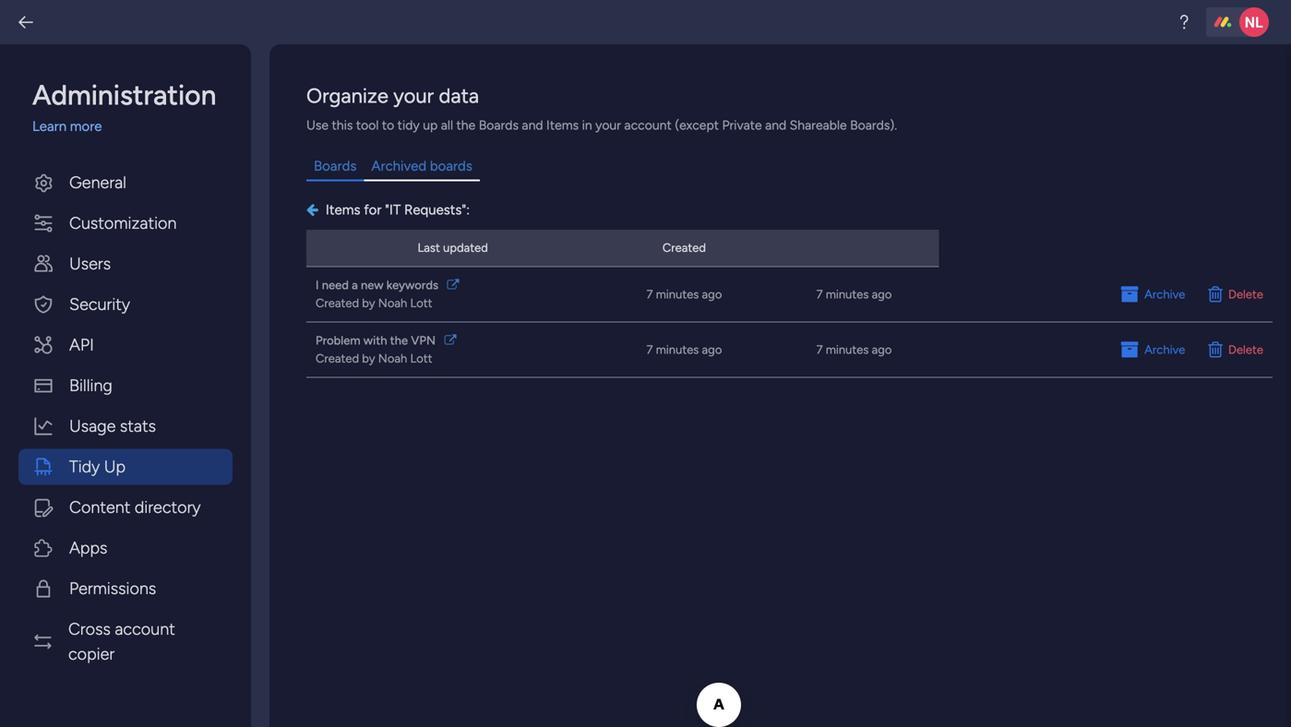 Task type: locate. For each thing, give the bounding box(es) containing it.
stats
[[120, 416, 156, 436]]

usage stats
[[69, 416, 156, 436]]

archive left trash o icon
[[1145, 287, 1186, 302]]

learn more link
[[32, 116, 233, 137]]

created by noah lott down 'new'
[[316, 296, 433, 311]]

0 vertical spatial boards
[[479, 117, 519, 133]]

delete for problem with the vpn
[[1229, 342, 1264, 357]]

account left the (except
[[625, 117, 672, 133]]

1 vertical spatial your
[[596, 117, 621, 133]]

items
[[547, 117, 579, 133], [326, 202, 361, 218]]

2 archive link from the top
[[1121, 341, 1186, 359]]

and right private
[[765, 117, 787, 133]]

tidy up
[[69, 457, 126, 477]]

boards down data
[[479, 117, 519, 133]]

1 delete link from the top
[[1209, 285, 1264, 304]]

0 vertical spatial delete link
[[1209, 285, 1264, 304]]

2 by from the top
[[362, 351, 375, 366]]

organize
[[307, 84, 389, 108]]

items left for
[[326, 202, 361, 218]]

api button
[[18, 327, 233, 363]]

delete link for i need a new keywords
[[1209, 285, 1264, 304]]

1 by from the top
[[362, 296, 375, 311]]

1 vertical spatial boards
[[314, 158, 357, 174]]

1 vertical spatial the
[[390, 333, 408, 348]]

1 horizontal spatial boards
[[479, 117, 519, 133]]

0 vertical spatial delete
[[1229, 287, 1264, 302]]

tidy
[[398, 117, 420, 133]]

administration learn more
[[32, 78, 216, 135]]

1 vertical spatial created by noah lott
[[316, 351, 433, 366]]

billing button
[[18, 368, 233, 404]]

archived boards
[[371, 158, 473, 174]]

"it
[[385, 202, 401, 218]]

1 vertical spatial delete
[[1229, 342, 1264, 357]]

users button
[[18, 246, 233, 282]]

delete link down trash o icon
[[1209, 341, 1264, 359]]

by down 'new'
[[362, 296, 375, 311]]

i
[[316, 278, 319, 293]]

0 horizontal spatial account
[[115, 620, 175, 639]]

administration
[[32, 78, 216, 112]]

0 vertical spatial archive
[[1145, 287, 1186, 302]]

0 vertical spatial archive link
[[1121, 285, 1186, 304]]

external link image
[[445, 335, 457, 347]]

trash o image
[[1209, 341, 1229, 359]]

0 horizontal spatial items
[[326, 202, 361, 218]]

7 minutes ago
[[647, 287, 722, 302], [817, 287, 892, 302], [647, 342, 722, 357], [817, 342, 892, 357]]

archive image
[[1121, 285, 1145, 304], [1121, 341, 1145, 359]]

0 horizontal spatial the
[[390, 333, 408, 348]]

1 vertical spatial by
[[362, 351, 375, 366]]

lott down vpn
[[410, 351, 433, 366]]

your up the tidy
[[394, 84, 434, 108]]

0 vertical spatial items
[[547, 117, 579, 133]]

0 vertical spatial lott
[[410, 296, 433, 311]]

0 vertical spatial the
[[457, 117, 476, 133]]

1 vertical spatial archive image
[[1121, 341, 1145, 359]]

account down permissions button
[[115, 620, 175, 639]]

this
[[332, 117, 353, 133]]

1 delete from the top
[[1229, 287, 1264, 302]]

your
[[394, 84, 434, 108], [596, 117, 621, 133]]

organize your data use this tool to tidy up all the boards and items in your account (except private and shareable boards).
[[307, 84, 898, 133]]

2 archive from the top
[[1145, 342, 1186, 357]]

delete link up trash o image
[[1209, 285, 1264, 304]]

1 vertical spatial created
[[316, 296, 359, 311]]

permissions
[[69, 579, 156, 599]]

learn
[[32, 118, 67, 135]]

archive link left trash o icon
[[1121, 285, 1186, 304]]

delete down trash o icon
[[1229, 342, 1264, 357]]

delete link
[[1209, 285, 1264, 304], [1209, 341, 1264, 359]]

delete for i need a new keywords
[[1229, 287, 1264, 302]]

noah
[[378, 296, 407, 311], [378, 351, 407, 366]]

keywords
[[387, 278, 439, 293]]

0 horizontal spatial boards
[[314, 158, 357, 174]]

general button
[[18, 165, 233, 201]]

the right all
[[457, 117, 476, 133]]

more
[[70, 118, 102, 135]]

0 vertical spatial archive image
[[1121, 285, 1145, 304]]

0 vertical spatial noah
[[378, 296, 407, 311]]

lott down keywords
[[410, 296, 433, 311]]

7
[[647, 287, 653, 302], [817, 287, 823, 302], [647, 342, 653, 357], [817, 342, 823, 357]]

new
[[361, 278, 384, 293]]

ago
[[702, 287, 722, 302], [872, 287, 892, 302], [702, 342, 722, 357], [872, 342, 892, 357]]

archive image left trash o image
[[1121, 341, 1145, 359]]

boards down this
[[314, 158, 357, 174]]

created by noah lott down with
[[316, 351, 433, 366]]

2 delete link from the top
[[1209, 341, 1264, 359]]

delete up trash o image
[[1229, 287, 1264, 302]]

lott
[[410, 296, 433, 311], [410, 351, 433, 366]]

your right in
[[596, 117, 621, 133]]

archive left trash o image
[[1145, 342, 1186, 357]]

updated
[[443, 241, 488, 255]]

1 vertical spatial delete link
[[1209, 341, 1264, 359]]

items left in
[[547, 117, 579, 133]]

0 vertical spatial created
[[663, 241, 706, 255]]

account inside the organize your data use this tool to tidy up all the boards and items in your account (except private and shareable boards).
[[625, 117, 672, 133]]

2 created by noah lott from the top
[[316, 351, 433, 366]]

customization button
[[18, 205, 233, 241]]

a
[[352, 278, 358, 293]]

1 horizontal spatial and
[[765, 117, 787, 133]]

2 delete from the top
[[1229, 342, 1264, 357]]

by down with
[[362, 351, 375, 366]]

boards link
[[307, 153, 364, 181]]

tidy
[[69, 457, 100, 477]]

1 vertical spatial archive link
[[1121, 341, 1186, 359]]

1 created by noah lott from the top
[[316, 296, 433, 311]]

1 horizontal spatial items
[[547, 117, 579, 133]]

noah down problem with the vpn
[[378, 351, 407, 366]]

created for problem with the vpn
[[316, 351, 359, 366]]

by for with
[[362, 351, 375, 366]]

boards
[[479, 117, 519, 133], [314, 158, 357, 174]]

1 noah from the top
[[378, 296, 407, 311]]

cross account copier
[[68, 620, 175, 664]]

created
[[663, 241, 706, 255], [316, 296, 359, 311], [316, 351, 359, 366]]

delete
[[1229, 287, 1264, 302], [1229, 342, 1264, 357]]

1 vertical spatial archive
[[1145, 342, 1186, 357]]

created by noah lott
[[316, 296, 433, 311], [316, 351, 433, 366]]

1 and from the left
[[522, 117, 543, 133]]

content
[[69, 498, 130, 517]]

minutes
[[656, 287, 699, 302], [826, 287, 869, 302], [656, 342, 699, 357], [826, 342, 869, 357]]

created by noah lott for a
[[316, 296, 433, 311]]

2 noah from the top
[[378, 351, 407, 366]]

0 vertical spatial your
[[394, 84, 434, 108]]

2 archive image from the top
[[1121, 341, 1145, 359]]

and
[[522, 117, 543, 133], [765, 117, 787, 133]]

and left in
[[522, 117, 543, 133]]

boards inside the organize your data use this tool to tidy up all the boards and items in your account (except private and shareable boards).
[[479, 117, 519, 133]]

1 horizontal spatial your
[[596, 117, 621, 133]]

1 lott from the top
[[410, 296, 433, 311]]

noah down the i need a new keywords
[[378, 296, 407, 311]]

2 and from the left
[[765, 117, 787, 133]]

0 horizontal spatial your
[[394, 84, 434, 108]]

the
[[457, 117, 476, 133], [390, 333, 408, 348]]

archive link
[[1121, 285, 1186, 304], [1121, 341, 1186, 359]]

archive
[[1145, 287, 1186, 302], [1145, 342, 1186, 357]]

1 archive from the top
[[1145, 287, 1186, 302]]

up
[[104, 457, 126, 477]]

billing
[[69, 376, 113, 396]]

0 vertical spatial created by noah lott
[[316, 296, 433, 311]]

the right with
[[390, 333, 408, 348]]

1 vertical spatial noah
[[378, 351, 407, 366]]

problem with the vpn
[[316, 333, 436, 348]]

account
[[625, 117, 672, 133], [115, 620, 175, 639]]

1 vertical spatial lott
[[410, 351, 433, 366]]

0 vertical spatial by
[[362, 296, 375, 311]]

items for "it requests":
[[326, 202, 470, 218]]

trash o image
[[1209, 285, 1229, 304]]

2 lott from the top
[[410, 351, 433, 366]]

boards inside 'link'
[[314, 158, 357, 174]]

items inside the organize your data use this tool to tidy up all the boards and items in your account (except private and shareable boards).
[[547, 117, 579, 133]]

by
[[362, 296, 375, 311], [362, 351, 375, 366]]

0 horizontal spatial and
[[522, 117, 543, 133]]

1 archive link from the top
[[1121, 285, 1186, 304]]

tool
[[356, 117, 379, 133]]

archive link left trash o image
[[1121, 341, 1186, 359]]

with
[[363, 333, 387, 348]]

content directory button
[[18, 490, 233, 526]]

2 vertical spatial created
[[316, 351, 359, 366]]

0 vertical spatial account
[[625, 117, 672, 133]]

archive image left trash o icon
[[1121, 285, 1145, 304]]

1 vertical spatial account
[[115, 620, 175, 639]]

1 archive image from the top
[[1121, 285, 1145, 304]]

1 horizontal spatial account
[[625, 117, 672, 133]]

1 horizontal spatial the
[[457, 117, 476, 133]]

noah for vpn
[[378, 351, 407, 366]]



Task type: vqa. For each thing, say whether or not it's contained in the screenshot.
account to the left
yes



Task type: describe. For each thing, give the bounding box(es) containing it.
1 vertical spatial items
[[326, 202, 361, 218]]

created for i need a new keywords
[[316, 296, 359, 311]]

problem
[[316, 333, 361, 348]]

general
[[69, 173, 126, 192]]

last updated
[[418, 241, 488, 255]]

last
[[418, 241, 440, 255]]

shareable
[[790, 117, 847, 133]]

content directory
[[69, 498, 201, 517]]

by for need
[[362, 296, 375, 311]]

archived
[[371, 158, 427, 174]]

usage stats button
[[18, 409, 233, 445]]

back to boards image
[[307, 203, 318, 217]]

back to workspace image
[[17, 13, 35, 31]]

directory
[[135, 498, 201, 517]]

tidy up button
[[18, 449, 233, 485]]

(except
[[675, 117, 719, 133]]

external link image
[[447, 279, 459, 291]]

archive for i need a new keywords
[[1145, 287, 1186, 302]]

permissions button
[[18, 571, 233, 607]]

created by noah lott for the
[[316, 351, 433, 366]]

private
[[722, 117, 762, 133]]

in
[[582, 117, 592, 133]]

apps button
[[18, 530, 233, 566]]

users
[[69, 254, 111, 274]]

vpn
[[411, 333, 436, 348]]

apps
[[69, 538, 108, 558]]

archive link for i need a new keywords
[[1121, 285, 1186, 304]]

use
[[307, 117, 329, 133]]

archived boards link
[[364, 153, 480, 181]]

cross
[[68, 620, 111, 639]]

noah lott image
[[1240, 7, 1269, 37]]

boards
[[430, 158, 473, 174]]

api
[[69, 335, 94, 355]]

usage
[[69, 416, 116, 436]]

data
[[439, 84, 479, 108]]

archive image for problem with the vpn
[[1121, 341, 1145, 359]]

up
[[423, 117, 438, 133]]

account inside cross account copier
[[115, 620, 175, 639]]

requests":
[[404, 202, 470, 218]]

boards).
[[850, 117, 898, 133]]

cross account copier button
[[18, 612, 233, 673]]

archive for problem with the vpn
[[1145, 342, 1186, 357]]

lott for i need a new keywords
[[410, 296, 433, 311]]

need
[[322, 278, 349, 293]]

security
[[69, 295, 130, 314]]

the inside the organize your data use this tool to tidy up all the boards and items in your account (except private and shareable boards).
[[457, 117, 476, 133]]

security button
[[18, 287, 233, 323]]

to
[[382, 117, 394, 133]]

lott for problem with the vpn
[[410, 351, 433, 366]]

all
[[441, 117, 453, 133]]

copier
[[68, 644, 115, 664]]

delete link for problem with the vpn
[[1209, 341, 1264, 359]]

i need a new keywords
[[316, 278, 439, 293]]

help image
[[1175, 13, 1194, 31]]

for
[[364, 202, 382, 218]]

archive image for i need a new keywords
[[1121, 285, 1145, 304]]

noah for new
[[378, 296, 407, 311]]

archive link for problem with the vpn
[[1121, 341, 1186, 359]]

customization
[[69, 213, 177, 233]]



